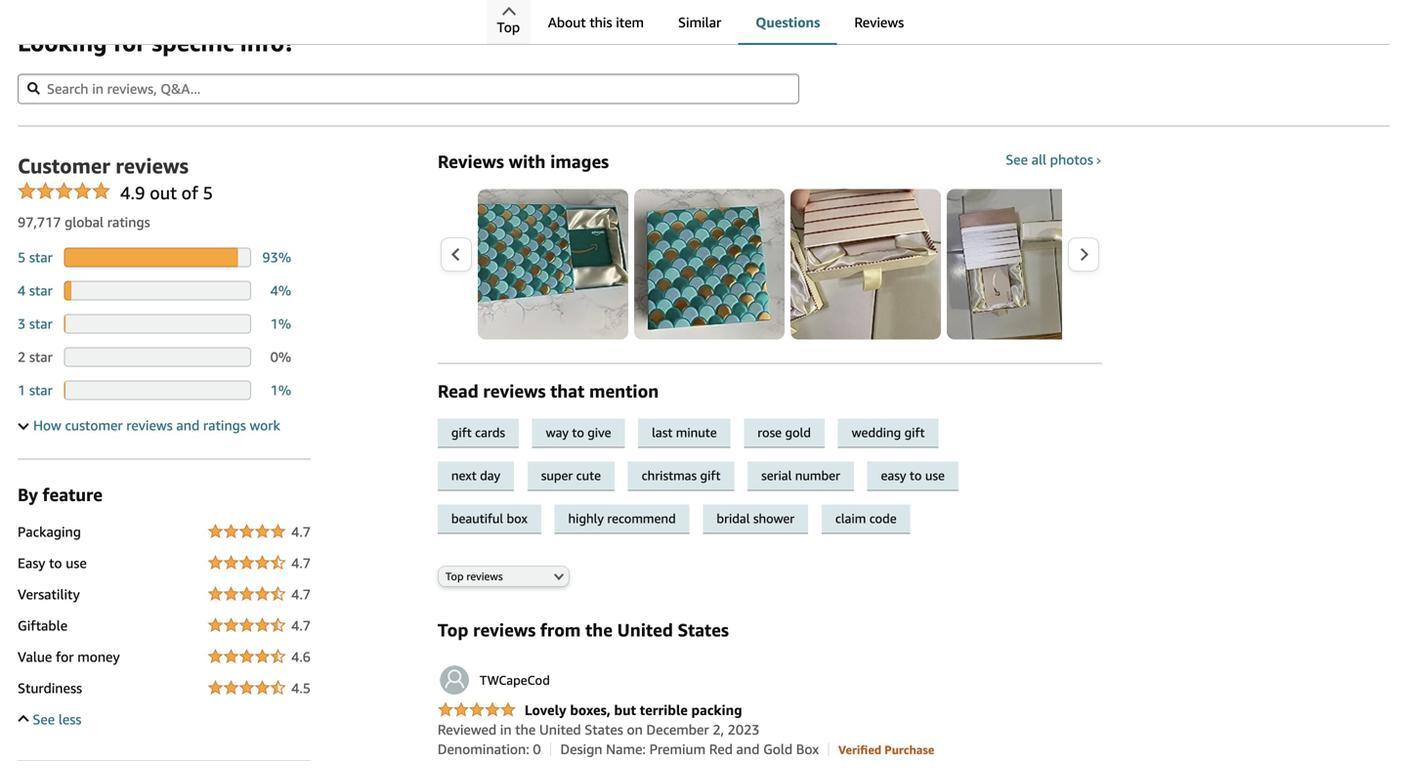 Task type: describe. For each thing, give the bounding box(es) containing it.
star for 4 star
[[29, 282, 53, 299]]

shower
[[754, 511, 795, 526]]

4 star
[[18, 282, 53, 299]]

customer
[[18, 153, 110, 178]]

looking for specific info?
[[18, 28, 295, 57]]

1
[[18, 382, 26, 398]]

Search in reviews, Q&A... search field
[[18, 74, 800, 104]]

twcapecod link
[[438, 664, 550, 697]]

next image
[[1079, 247, 1090, 262]]

progress bar for 4 star
[[64, 281, 251, 300]]

1 star
[[18, 382, 53, 398]]

star for 1 star
[[29, 382, 53, 398]]

0 percent of reviews have 2 stars element
[[270, 349, 291, 365]]

way to give
[[546, 425, 612, 440]]

next day link
[[438, 462, 528, 491]]

way
[[546, 425, 569, 440]]

claim code
[[836, 511, 897, 526]]

2
[[18, 349, 26, 365]]

of
[[182, 182, 198, 203]]

previous image
[[451, 247, 461, 262]]

4% link
[[270, 282, 291, 299]]

reviews for reviews
[[855, 14, 905, 30]]

top for top reviews from the united states
[[438, 620, 469, 641]]

serial number link
[[748, 462, 868, 491]]

1% link for 1 star
[[270, 382, 291, 398]]

design
[[561, 741, 603, 758]]

next day
[[452, 468, 501, 483]]

expand image
[[18, 419, 29, 430]]

super cute link
[[528, 462, 628, 491]]

reviews with images
[[438, 151, 609, 172]]

top reviews element
[[18, 125, 1408, 762]]

see for see less
[[33, 712, 55, 728]]

see less
[[33, 712, 81, 728]]

1 horizontal spatial and
[[737, 741, 760, 758]]

december
[[647, 722, 709, 738]]

cards
[[475, 425, 505, 440]]

see all photos
[[1006, 151, 1094, 167]]

top reviews
[[446, 570, 503, 583]]

4.6
[[291, 649, 311, 665]]

specific
[[152, 28, 234, 57]]

customer
[[65, 417, 123, 433]]

1 horizontal spatial the
[[586, 620, 613, 641]]

gift for christmas gift
[[701, 468, 721, 483]]

and inside 'dropdown button'
[[176, 417, 200, 433]]

lovely boxes, but terrible packing link
[[438, 702, 743, 720]]

minute
[[676, 425, 717, 440]]

easy
[[18, 555, 45, 571]]

0 horizontal spatial states
[[585, 722, 624, 738]]

5 star
[[18, 249, 53, 265]]

0
[[533, 741, 541, 758]]

reviews for top reviews from the united states
[[473, 620, 536, 641]]

serial number
[[762, 468, 841, 483]]

day
[[480, 468, 501, 483]]

read
[[438, 381, 479, 402]]

1 vertical spatial united
[[540, 722, 581, 738]]

similar
[[679, 14, 722, 30]]

looking
[[18, 28, 107, 57]]

top reviews from the united states
[[438, 620, 729, 641]]

4 star link
[[18, 282, 53, 299]]

purchase
[[885, 743, 935, 757]]

easy to use link
[[868, 462, 969, 491]]

lovely
[[525, 702, 567, 718]]

93% link
[[262, 249, 291, 265]]

by feature
[[18, 484, 103, 505]]

for for specific
[[113, 28, 146, 57]]

star for 2 star
[[29, 349, 53, 365]]

claim
[[836, 511, 867, 526]]

box
[[507, 511, 528, 526]]

christmas gift
[[642, 468, 721, 483]]

to for easy
[[49, 555, 62, 571]]

last minute link
[[639, 419, 744, 448]]

by
[[18, 484, 38, 505]]

top for top reviews
[[446, 570, 464, 583]]

images
[[551, 151, 609, 172]]

rose gold
[[758, 425, 811, 440]]

0 vertical spatial states
[[678, 620, 729, 641]]

value
[[18, 649, 52, 665]]

progress bar for 5 star
[[64, 248, 251, 267]]

3
[[18, 316, 26, 332]]

bridal shower
[[717, 511, 795, 526]]

box
[[797, 741, 819, 758]]

beautiful
[[452, 511, 504, 526]]

wedding gift
[[852, 425, 925, 440]]

in
[[500, 722, 512, 738]]

red
[[710, 741, 733, 758]]

info?
[[240, 28, 295, 57]]

progress bar for 3 star
[[64, 314, 251, 334]]

verified purchase
[[839, 743, 935, 757]]

name:
[[606, 741, 646, 758]]

97,717
[[18, 214, 61, 230]]

all
[[1032, 151, 1047, 167]]

less
[[59, 712, 81, 728]]

3 star
[[18, 316, 53, 332]]

last
[[652, 425, 673, 440]]

gift cards
[[452, 425, 505, 440]]

reviewed
[[438, 722, 497, 738]]

on
[[627, 722, 643, 738]]

list inside 'top reviews' element
[[478, 189, 1408, 340]]

for for money
[[56, 649, 74, 665]]

bar chart at 0 percent element
[[64, 347, 251, 367]]

ratings inside "how customer reviews and ratings work" 'dropdown button'
[[203, 417, 246, 433]]

all 2 star reviews element
[[18, 349, 53, 365]]



Task type: vqa. For each thing, say whether or not it's contained in the screenshot.
LIST within the 'Top reviews' ELEMENT
yes



Task type: locate. For each thing, give the bounding box(es) containing it.
gift inside wedding gift "link"
[[905, 425, 925, 440]]

0 horizontal spatial ratings
[[107, 214, 150, 230]]

star right 3
[[29, 316, 53, 332]]

1 vertical spatial ratings
[[203, 417, 246, 433]]

0 vertical spatial and
[[176, 417, 200, 433]]

with
[[509, 151, 546, 172]]

1 4.7 from the top
[[291, 524, 311, 540]]

item
[[616, 14, 644, 30]]

gift right wedding
[[905, 425, 925, 440]]

christmas gift link
[[628, 462, 748, 491]]

denomination:
[[438, 741, 530, 758]]

reviews for top reviews
[[467, 570, 503, 583]]

the right in at left
[[516, 722, 536, 738]]

giftable
[[18, 618, 68, 634]]

reviews up twcapecod link
[[473, 620, 536, 641]]

1 vertical spatial states
[[585, 722, 624, 738]]

3 4.7 from the top
[[291, 586, 311, 603]]

0 horizontal spatial 5
[[18, 249, 26, 265]]

4%
[[270, 282, 291, 299]]

serial
[[762, 468, 792, 483]]

but
[[614, 702, 637, 718]]

to inside 'way to give' link
[[572, 425, 585, 440]]

0 vertical spatial top
[[497, 19, 520, 35]]

states up "packing"
[[678, 620, 729, 641]]

star for 5 star
[[29, 249, 53, 265]]

to right easy
[[910, 468, 922, 483]]

3 star from the top
[[29, 316, 53, 332]]

0 horizontal spatial united
[[540, 722, 581, 738]]

| image right box
[[829, 743, 830, 757]]

verified purchase link
[[839, 741, 935, 758]]

1% down "4%"
[[270, 316, 291, 332]]

top left about
[[497, 19, 520, 35]]

4 4.7 from the top
[[291, 618, 311, 634]]

star right 4
[[29, 282, 53, 299]]

star right 1 at the left
[[29, 382, 53, 398]]

top down top reviews
[[438, 620, 469, 641]]

1 1% from the top
[[270, 316, 291, 332]]

about
[[548, 14, 586, 30]]

0 horizontal spatial | image
[[550, 743, 551, 757]]

4.5
[[291, 680, 311, 696]]

2,
[[713, 722, 724, 738]]

0 vertical spatial use
[[926, 468, 945, 483]]

1 horizontal spatial reviews
[[855, 14, 905, 30]]

0 vertical spatial 1% link
[[270, 316, 291, 332]]

0 vertical spatial 5
[[203, 182, 213, 203]]

0 horizontal spatial the
[[516, 722, 536, 738]]

top
[[497, 19, 520, 35], [446, 570, 464, 583], [438, 620, 469, 641]]

for right value
[[56, 649, 74, 665]]

1 vertical spatial see
[[33, 712, 55, 728]]

wedding gift link
[[838, 419, 949, 448]]

2 vertical spatial top
[[438, 620, 469, 641]]

dropdown image
[[554, 573, 564, 581]]

1 horizontal spatial gift
[[701, 468, 721, 483]]

and down bar chart at 0 percent element on the left top of the page
[[176, 417, 200, 433]]

1 1% link from the top
[[270, 316, 291, 332]]

search image
[[27, 82, 40, 95]]

super cute
[[541, 468, 601, 483]]

0 vertical spatial 1%
[[270, 316, 291, 332]]

use for easy to use
[[66, 555, 87, 571]]

1 horizontal spatial see
[[1006, 151, 1029, 167]]

list
[[478, 189, 1408, 340]]

gift left cards
[[452, 425, 472, 440]]

to right the easy
[[49, 555, 62, 571]]

1 progress bar from the top
[[64, 248, 251, 267]]

rose gold link
[[744, 419, 838, 448]]

reviewed in the united states on december 2, 2023
[[438, 722, 760, 738]]

code
[[870, 511, 897, 526]]

design name: premium red and gold box
[[561, 741, 819, 758]]

5 progress bar from the top
[[64, 381, 251, 400]]

1 horizontal spatial for
[[113, 28, 146, 57]]

star up 4 star
[[29, 249, 53, 265]]

out
[[150, 182, 177, 203]]

4
[[18, 282, 26, 299]]

use
[[926, 468, 945, 483], [66, 555, 87, 571]]

2 horizontal spatial gift
[[905, 425, 925, 440]]

1 star from the top
[[29, 249, 53, 265]]

gift inside christmas gift link
[[701, 468, 721, 483]]

1 horizontal spatial use
[[926, 468, 945, 483]]

star for 3 star
[[29, 316, 53, 332]]

packing
[[692, 702, 743, 718]]

how
[[33, 417, 61, 433]]

easy
[[881, 468, 907, 483]]

see right extender collapse image at bottom left
[[33, 712, 55, 728]]

gift for wedding gift
[[905, 425, 925, 440]]

4.7 for easy to use
[[291, 555, 311, 571]]

0 horizontal spatial for
[[56, 649, 74, 665]]

highly recommend
[[569, 511, 676, 526]]

0 vertical spatial see
[[1006, 151, 1029, 167]]

1 | image from the left
[[550, 743, 551, 757]]

1 horizontal spatial to
[[572, 425, 585, 440]]

2 1% link from the top
[[270, 382, 291, 398]]

1 vertical spatial 1%
[[270, 382, 291, 398]]

easy to use
[[881, 468, 945, 483]]

gift right christmas
[[701, 468, 721, 483]]

reviews up the out
[[116, 153, 189, 178]]

0 vertical spatial ratings
[[107, 214, 150, 230]]

to
[[572, 425, 585, 440], [910, 468, 922, 483], [49, 555, 62, 571]]

reviews for customer reviews
[[116, 153, 189, 178]]

1% link down "4%"
[[270, 316, 291, 332]]

for inside 'top reviews' element
[[56, 649, 74, 665]]

reviews down beautiful box
[[467, 570, 503, 583]]

1 horizontal spatial ratings
[[203, 417, 246, 433]]

united down lovely
[[540, 722, 581, 738]]

to for easy
[[910, 468, 922, 483]]

progress bar
[[64, 248, 251, 267], [64, 281, 251, 300], [64, 314, 251, 334], [64, 347, 251, 367], [64, 381, 251, 400]]

5
[[203, 182, 213, 203], [18, 249, 26, 265]]

0 horizontal spatial and
[[176, 417, 200, 433]]

reviews right questions
[[855, 14, 905, 30]]

number
[[796, 468, 841, 483]]

use down packaging
[[66, 555, 87, 571]]

reviews right "customer"
[[126, 417, 173, 433]]

4.9 out of 5
[[120, 182, 213, 203]]

reviews for reviews with images
[[438, 151, 504, 172]]

reviews for read reviews that mention
[[483, 381, 546, 402]]

reviews
[[116, 153, 189, 178], [483, 381, 546, 402], [126, 417, 173, 433], [467, 570, 503, 583], [473, 620, 536, 641]]

1 vertical spatial reviews
[[438, 151, 504, 172]]

easy to use
[[18, 555, 87, 571]]

0 horizontal spatial gift
[[452, 425, 472, 440]]

0 horizontal spatial reviews
[[438, 151, 504, 172]]

christmas
[[642, 468, 697, 483]]

4.7
[[291, 524, 311, 540], [291, 555, 311, 571], [291, 586, 311, 603], [291, 618, 311, 634]]

2 horizontal spatial to
[[910, 468, 922, 483]]

the
[[586, 620, 613, 641], [516, 722, 536, 738]]

0 vertical spatial for
[[113, 28, 146, 57]]

1 horizontal spatial | image
[[829, 743, 830, 757]]

5 right of
[[203, 182, 213, 203]]

reviews up cards
[[483, 381, 546, 402]]

5 up 4
[[18, 249, 26, 265]]

2 vertical spatial to
[[49, 555, 62, 571]]

money
[[77, 649, 120, 665]]

1 vertical spatial for
[[56, 649, 74, 665]]

gold
[[764, 741, 793, 758]]

0 horizontal spatial see
[[33, 712, 55, 728]]

progress bar for 1 star
[[64, 381, 251, 400]]

4 progress bar from the top
[[64, 347, 251, 367]]

lovely boxes, but terrible packing
[[525, 702, 743, 718]]

2 | image from the left
[[829, 743, 830, 757]]

super
[[541, 468, 573, 483]]

claim code link
[[822, 505, 921, 534]]

4.7 for giftable
[[291, 618, 311, 634]]

how customer reviews and ratings work button
[[18, 416, 280, 435]]

1% for 1 star
[[270, 382, 291, 398]]

1 horizontal spatial 5
[[203, 182, 213, 203]]

4.7 for packaging
[[291, 524, 311, 540]]

value for money
[[18, 649, 120, 665]]

gold
[[786, 425, 811, 440]]

0%
[[270, 349, 291, 365]]

0 horizontal spatial use
[[66, 555, 87, 571]]

states down "lovely boxes, but terrible packing" link
[[585, 722, 624, 738]]

ratings down 4.9
[[107, 214, 150, 230]]

star right 2
[[29, 349, 53, 365]]

next
[[452, 468, 477, 483]]

use for easy to use
[[926, 468, 945, 483]]

1% link down '0%' on the top of page
[[270, 382, 291, 398]]

2 4.7 from the top
[[291, 555, 311, 571]]

2 progress bar from the top
[[64, 281, 251, 300]]

1% link
[[270, 316, 291, 332], [270, 382, 291, 398]]

wedding
[[852, 425, 902, 440]]

for left 'specific'
[[113, 28, 146, 57]]

1% down '0%' on the top of page
[[270, 382, 291, 398]]

1% for 3 star
[[270, 316, 291, 332]]

0 vertical spatial united
[[618, 620, 674, 641]]

gift inside gift cards link
[[452, 425, 472, 440]]

4.7 for versatility
[[291, 586, 311, 603]]

mention
[[590, 381, 659, 402]]

5 star from the top
[[29, 382, 53, 398]]

read reviews that mention
[[438, 381, 659, 402]]

gift cards link
[[438, 419, 533, 448]]

versatility
[[18, 586, 80, 603]]

1 horizontal spatial united
[[618, 620, 674, 641]]

3 progress bar from the top
[[64, 314, 251, 334]]

2 1% from the top
[[270, 382, 291, 398]]

to right way
[[572, 425, 585, 440]]

use right easy
[[926, 468, 945, 483]]

1 vertical spatial 5
[[18, 249, 26, 265]]

1 vertical spatial top
[[446, 570, 464, 583]]

0 vertical spatial the
[[586, 620, 613, 641]]

2 star
[[18, 349, 53, 365]]

0 vertical spatial to
[[572, 425, 585, 440]]

beautiful box
[[452, 511, 528, 526]]

feature
[[43, 484, 103, 505]]

1 vertical spatial use
[[66, 555, 87, 571]]

the right from
[[586, 620, 613, 641]]

1 vertical spatial 1% link
[[270, 382, 291, 398]]

top for top
[[497, 19, 520, 35]]

see for see all photos
[[1006, 151, 1029, 167]]

ratings
[[107, 214, 150, 230], [203, 417, 246, 433]]

cute
[[577, 468, 601, 483]]

global
[[65, 214, 104, 230]]

united up lovely boxes, but terrible packing
[[618, 620, 674, 641]]

to for way
[[572, 425, 585, 440]]

1 vertical spatial the
[[516, 722, 536, 738]]

1% link for 3 star
[[270, 316, 291, 332]]

1 vertical spatial and
[[737, 741, 760, 758]]

way to give link
[[533, 419, 639, 448]]

1 star link
[[18, 382, 53, 398]]

5 star link
[[18, 249, 53, 265]]

to inside easy to use link
[[910, 468, 922, 483]]

0 horizontal spatial to
[[49, 555, 62, 571]]

give
[[588, 425, 612, 440]]

0 vertical spatial reviews
[[855, 14, 905, 30]]

ratings left work
[[203, 417, 246, 433]]

twcapecod
[[480, 673, 550, 688]]

top down the beautiful
[[446, 570, 464, 583]]

4.9
[[120, 182, 145, 203]]

2 star from the top
[[29, 282, 53, 299]]

sturdiness
[[18, 680, 82, 696]]

terrible
[[640, 702, 688, 718]]

reviews inside 'dropdown button'
[[126, 417, 173, 433]]

premium
[[650, 741, 706, 758]]

recommend
[[608, 511, 676, 526]]

bridal shower link
[[703, 505, 822, 534]]

and down "2023"
[[737, 741, 760, 758]]

reviews left with
[[438, 151, 504, 172]]

see all photos link
[[1006, 151, 1103, 167]]

beautiful box link
[[438, 505, 555, 534]]

4 star from the top
[[29, 349, 53, 365]]

| image right 0
[[550, 743, 551, 757]]

see left all
[[1006, 151, 1029, 167]]

extender collapse image
[[18, 715, 29, 726]]

1 vertical spatial to
[[910, 468, 922, 483]]

1 horizontal spatial states
[[678, 620, 729, 641]]

| image
[[550, 743, 551, 757], [829, 743, 830, 757]]



